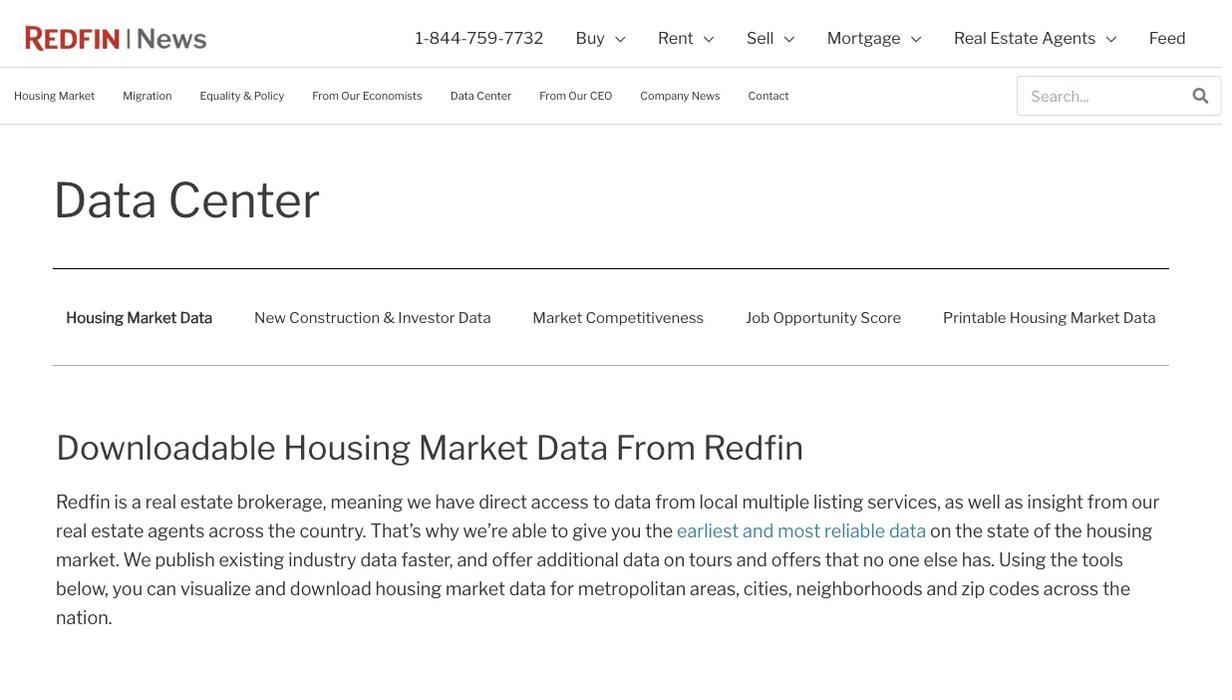 Task type: describe. For each thing, give the bounding box(es) containing it.
existing
[[219, 549, 285, 571]]

real estate agents link
[[938, 0, 1134, 77]]

earliest and most reliable data
[[677, 520, 927, 542]]

new
[[254, 308, 286, 326]]

estate
[[991, 29, 1039, 48]]

codes
[[990, 578, 1040, 600]]

access
[[531, 491, 589, 513]]

migration
[[123, 89, 172, 102]]

a
[[132, 491, 141, 513]]

zip
[[962, 578, 986, 600]]

7732
[[504, 29, 544, 48]]

from for from our ceo
[[540, 89, 567, 102]]

2 as from the left
[[1005, 491, 1024, 513]]

across inside on the state of the housing market. we publish existing industry data faster, and offer additional data on tours and offers that no one else has. using the tools below, you can visualize and download housing market data for metropolitan areas, cities, neighborhoods and zip codes across the nation.
[[1044, 578, 1100, 600]]

the down of
[[1051, 549, 1079, 571]]

listing
[[814, 491, 864, 513]]

else
[[924, 549, 958, 571]]

1 horizontal spatial &
[[383, 308, 395, 326]]

metropolitan
[[578, 578, 686, 600]]

new construction & investor data
[[254, 308, 491, 326]]

for
[[550, 578, 575, 600]]

we
[[407, 491, 432, 513]]

1 vertical spatial real
[[56, 520, 87, 542]]

printable housing market data
[[944, 308, 1157, 326]]

0 horizontal spatial housing
[[376, 578, 442, 600]]

one
[[889, 549, 920, 571]]

data up metropolitan at bottom
[[623, 549, 660, 571]]

housing market data link
[[53, 294, 226, 340]]

download
[[290, 578, 372, 600]]

1 from from the left
[[655, 491, 696, 513]]

0 vertical spatial data center
[[451, 89, 512, 102]]

from our ceo link
[[526, 73, 627, 119]]

construction
[[289, 308, 380, 326]]

844-
[[429, 29, 467, 48]]

across inside redfin is a real estate brokerage, meaning we have direct access to data from local multiple listing services, as well as insight from our real estate agents across the country. that's why we're able to give you the
[[209, 520, 264, 542]]

data inside housing market data link
[[180, 308, 213, 326]]

earliest and most reliable data link
[[677, 520, 927, 542]]

has.
[[962, 549, 996, 571]]

additional
[[537, 549, 619, 571]]

offer
[[492, 549, 533, 571]]

1-
[[416, 29, 429, 48]]

economists
[[363, 89, 423, 102]]

reliable
[[825, 520, 886, 542]]

downloadable housing market data from redfin
[[56, 427, 804, 467]]

and up the market
[[457, 549, 488, 571]]

direct
[[479, 491, 528, 513]]

most
[[778, 520, 821, 542]]

meaning
[[331, 491, 403, 513]]

you inside on the state of the housing market. we publish existing industry data faster, and offer additional data on tours and offers that no one else has. using the tools below, you can visualize and download housing market data for metropolitan areas, cities, neighborhoods and zip codes across the nation.
[[112, 578, 143, 600]]

data down that's
[[360, 549, 398, 571]]

and down existing
[[255, 578, 286, 600]]

faster,
[[401, 549, 453, 571]]

rent link
[[642, 0, 731, 77]]

from for from our economists
[[313, 89, 339, 102]]

and up cities,
[[737, 549, 768, 571]]

sell link
[[731, 0, 811, 77]]

competitiveness
[[586, 308, 704, 326]]

redfin real estate news image
[[20, 18, 211, 59]]

1 horizontal spatial center
[[477, 89, 512, 102]]

earliest
[[677, 520, 739, 542]]

well
[[968, 491, 1001, 513]]

agents
[[148, 520, 205, 542]]

1 horizontal spatial on
[[931, 520, 952, 542]]

tools
[[1082, 549, 1124, 571]]

that's
[[370, 520, 422, 542]]

sell
[[747, 29, 774, 48]]

market competitiveness link
[[520, 294, 718, 340]]

that
[[826, 549, 860, 571]]

redfin inside redfin is a real estate brokerage, meaning we have direct access to data from local multiple listing services, as well as insight from our real estate agents across the country. that's why we're able to give you the
[[56, 491, 110, 513]]

can
[[147, 578, 177, 600]]

1 horizontal spatial real
[[145, 491, 176, 513]]

score
[[861, 308, 902, 326]]

we
[[123, 549, 151, 571]]

1-844-759-7732
[[416, 29, 544, 48]]

equality & policy link
[[186, 73, 299, 119]]

housing market link
[[0, 73, 109, 119]]

offers
[[772, 549, 822, 571]]

brokerage,
[[237, 491, 327, 513]]

the up has.
[[956, 520, 984, 542]]

printable
[[944, 308, 1007, 326]]

company news link
[[627, 73, 735, 119]]

Search... search field
[[1018, 77, 1181, 115]]

cities,
[[744, 578, 793, 600]]

of
[[1034, 520, 1051, 542]]

nation.
[[56, 606, 112, 628]]

policy
[[254, 89, 285, 102]]

able
[[512, 520, 548, 542]]

job opportunity score
[[746, 308, 902, 326]]

feed link
[[1134, 0, 1203, 77]]

market competitiveness
[[533, 308, 704, 326]]

market.
[[56, 549, 119, 571]]

give
[[573, 520, 608, 542]]

buy
[[576, 29, 605, 48]]



Task type: vqa. For each thing, say whether or not it's contained in the screenshot.
Accommodate
no



Task type: locate. For each thing, give the bounding box(es) containing it.
on up else
[[931, 520, 952, 542]]

across up existing
[[209, 520, 264, 542]]

to down access
[[551, 520, 569, 542]]

1 horizontal spatial housing
[[1087, 520, 1153, 542]]

the down 'tools'
[[1103, 578, 1131, 600]]

759-
[[467, 29, 504, 48]]

is
[[114, 491, 128, 513]]

0 horizontal spatial data center
[[53, 171, 320, 229]]

0 vertical spatial center
[[477, 89, 512, 102]]

you inside redfin is a real estate brokerage, meaning we have direct access to data from local multiple listing services, as well as insight from our real estate agents across the country. that's why we're able to give you the
[[612, 520, 642, 542]]

state
[[988, 520, 1030, 542]]

housing
[[14, 89, 56, 102], [66, 308, 124, 326], [1010, 308, 1068, 326], [283, 427, 411, 467]]

as left well
[[945, 491, 964, 513]]

across down 'tools'
[[1044, 578, 1100, 600]]

as
[[945, 491, 964, 513], [1005, 491, 1024, 513]]

feed
[[1150, 29, 1187, 48]]

and down multiple
[[743, 520, 774, 542]]

publish
[[155, 549, 215, 571]]

0 horizontal spatial estate
[[91, 520, 144, 542]]

1 our from the left
[[341, 89, 360, 102]]

data center link
[[437, 73, 526, 119]]

to up the give
[[593, 491, 611, 513]]

market
[[59, 89, 95, 102], [127, 308, 177, 326], [533, 308, 583, 326], [1071, 308, 1121, 326], [418, 427, 529, 467]]

you right the give
[[612, 520, 642, 542]]

our for economists
[[341, 89, 360, 102]]

on left 'tours'
[[664, 549, 685, 571]]

from up redfin is a real estate brokerage, meaning we have direct access to data from local multiple listing services, as well as insight from our real estate agents across the country. that's why we're able to give you the
[[616, 427, 696, 467]]

&
[[243, 89, 252, 102], [383, 308, 395, 326]]

0 vertical spatial to
[[593, 491, 611, 513]]

1 vertical spatial across
[[1044, 578, 1100, 600]]

data inside printable housing market data link
[[1124, 308, 1157, 326]]

country.
[[300, 520, 367, 542]]

printable housing market data link
[[930, 294, 1170, 340]]

tours
[[689, 549, 733, 571]]

0 horizontal spatial real
[[56, 520, 87, 542]]

1 vertical spatial data center
[[53, 171, 320, 229]]

from inside 'link'
[[313, 89, 339, 102]]

you
[[612, 520, 642, 542], [112, 578, 143, 600]]

insight
[[1028, 491, 1084, 513]]

1 vertical spatial on
[[664, 549, 685, 571]]

from up earliest
[[655, 491, 696, 513]]

job opportunity score link
[[733, 294, 915, 340]]

data inside redfin is a real estate brokerage, meaning we have direct access to data from local multiple listing services, as well as insight from our real estate agents across the country. that's why we're able to give you the
[[614, 491, 652, 513]]

you down we
[[112, 578, 143, 600]]

from our economists link
[[299, 73, 437, 119]]

from right policy
[[313, 89, 339, 102]]

0 horizontal spatial to
[[551, 520, 569, 542]]

local
[[700, 491, 739, 513]]

downloadable
[[56, 427, 276, 467]]

the left earliest
[[646, 520, 673, 542]]

0 horizontal spatial &
[[243, 89, 252, 102]]

industry
[[288, 549, 357, 571]]

from
[[655, 491, 696, 513], [1088, 491, 1129, 513]]

0 vertical spatial redfin
[[703, 427, 804, 467]]

0 horizontal spatial our
[[341, 89, 360, 102]]

1 horizontal spatial from
[[1088, 491, 1129, 513]]

mortgage
[[828, 29, 901, 48]]

0 vertical spatial &
[[243, 89, 252, 102]]

housing
[[1087, 520, 1153, 542], [376, 578, 442, 600]]

1 vertical spatial center
[[168, 171, 320, 229]]

data
[[614, 491, 652, 513], [890, 520, 927, 542], [360, 549, 398, 571], [623, 549, 660, 571], [509, 578, 547, 600]]

data inside new construction & investor data link
[[459, 308, 491, 326]]

from left ceo
[[540, 89, 567, 102]]

housing down faster,
[[376, 578, 442, 600]]

0 horizontal spatial you
[[112, 578, 143, 600]]

no
[[864, 549, 885, 571]]

real right a
[[145, 491, 176, 513]]

areas,
[[690, 578, 740, 600]]

from our economists
[[313, 89, 423, 102]]

the down brokerage,
[[268, 520, 296, 542]]

1 as from the left
[[945, 491, 964, 513]]

contact
[[749, 89, 790, 102]]

contact link
[[735, 73, 804, 119]]

data down the offer
[[509, 578, 547, 600]]

1 vertical spatial redfin
[[56, 491, 110, 513]]

data
[[451, 89, 475, 102], [53, 171, 158, 229], [180, 308, 213, 326], [459, 308, 491, 326], [1124, 308, 1157, 326], [536, 427, 609, 467]]

below,
[[56, 578, 109, 600]]

and down else
[[927, 578, 958, 600]]

our
[[1132, 491, 1160, 513]]

our left ceo
[[569, 89, 588, 102]]

our
[[341, 89, 360, 102], [569, 89, 588, 102]]

search image
[[1193, 88, 1209, 103]]

data down services,
[[890, 520, 927, 542]]

1 horizontal spatial estate
[[180, 491, 233, 513]]

1 vertical spatial to
[[551, 520, 569, 542]]

housing market
[[14, 89, 95, 102]]

news
[[692, 89, 721, 102]]

0 horizontal spatial as
[[945, 491, 964, 513]]

1 horizontal spatial redfin
[[703, 427, 804, 467]]

services,
[[868, 491, 942, 513]]

1 horizontal spatial across
[[1044, 578, 1100, 600]]

estate down is
[[91, 520, 144, 542]]

1 horizontal spatial you
[[612, 520, 642, 542]]

company news
[[641, 89, 721, 102]]

from left our
[[1088, 491, 1129, 513]]

1 vertical spatial you
[[112, 578, 143, 600]]

0 horizontal spatial across
[[209, 520, 264, 542]]

buy link
[[560, 0, 642, 77]]

job
[[746, 308, 770, 326]]

redfin
[[703, 427, 804, 467], [56, 491, 110, 513]]

0 horizontal spatial center
[[168, 171, 320, 229]]

center
[[477, 89, 512, 102], [168, 171, 320, 229]]

the
[[268, 520, 296, 542], [646, 520, 673, 542], [956, 520, 984, 542], [1055, 520, 1083, 542], [1051, 549, 1079, 571], [1103, 578, 1131, 600]]

visualize
[[180, 578, 251, 600]]

migration link
[[109, 73, 186, 119]]

our inside from our economists 'link'
[[341, 89, 360, 102]]

investor
[[398, 308, 455, 326]]

and
[[743, 520, 774, 542], [457, 549, 488, 571], [737, 549, 768, 571], [255, 578, 286, 600], [927, 578, 958, 600]]

1 horizontal spatial data center
[[451, 89, 512, 102]]

real
[[955, 29, 987, 48]]

data center
[[451, 89, 512, 102], [53, 171, 320, 229]]

on the state of the housing market. we publish existing industry data faster, and offer additional data on tours and offers that no one else has. using the tools below, you can visualize and download housing market data for metropolitan areas, cities, neighborhoods and zip codes across the nation.
[[56, 520, 1153, 628]]

2 horizontal spatial from
[[616, 427, 696, 467]]

our for ceo
[[569, 89, 588, 102]]

rent
[[658, 29, 694, 48]]

0 vertical spatial you
[[612, 520, 642, 542]]

1 horizontal spatial from
[[540, 89, 567, 102]]

0 vertical spatial on
[[931, 520, 952, 542]]

real
[[145, 491, 176, 513], [56, 520, 87, 542]]

1 horizontal spatial to
[[593, 491, 611, 513]]

& left investor
[[383, 308, 395, 326]]

our inside from our ceo link
[[569, 89, 588, 102]]

1 vertical spatial housing
[[376, 578, 442, 600]]

0 horizontal spatial on
[[664, 549, 685, 571]]

real up market.
[[56, 520, 87, 542]]

from our ceo
[[540, 89, 613, 102]]

1 horizontal spatial as
[[1005, 491, 1024, 513]]

housing market data
[[66, 308, 213, 326]]

redfin left is
[[56, 491, 110, 513]]

why
[[425, 520, 460, 542]]

data inside data center link
[[451, 89, 475, 102]]

0 vertical spatial real
[[145, 491, 176, 513]]

equality & policy
[[200, 89, 285, 102]]

the right of
[[1055, 520, 1083, 542]]

on
[[931, 520, 952, 542], [664, 549, 685, 571]]

new construction & investor data link
[[241, 294, 505, 340]]

our left economists
[[341, 89, 360, 102]]

0 vertical spatial estate
[[180, 491, 233, 513]]

2 our from the left
[[569, 89, 588, 102]]

have
[[435, 491, 475, 513]]

0 horizontal spatial redfin
[[56, 491, 110, 513]]

1 vertical spatial estate
[[91, 520, 144, 542]]

ceo
[[590, 89, 613, 102]]

None search field
[[1017, 76, 1222, 116]]

real estate agents
[[955, 29, 1097, 48]]

2 from from the left
[[1088, 491, 1129, 513]]

0 horizontal spatial from
[[313, 89, 339, 102]]

estate
[[180, 491, 233, 513], [91, 520, 144, 542]]

neighborhoods
[[796, 578, 923, 600]]

redfin up multiple
[[703, 427, 804, 467]]

1 horizontal spatial our
[[569, 89, 588, 102]]

mortgage link
[[811, 0, 938, 77]]

1-844-759-7732 link
[[400, 0, 560, 77]]

company
[[641, 89, 690, 102]]

estate up agents
[[180, 491, 233, 513]]

& left policy
[[243, 89, 252, 102]]

0 horizontal spatial from
[[655, 491, 696, 513]]

1 vertical spatial &
[[383, 308, 395, 326]]

0 vertical spatial housing
[[1087, 520, 1153, 542]]

data right access
[[614, 491, 652, 513]]

housing up 'tools'
[[1087, 520, 1153, 542]]

as up state
[[1005, 491, 1024, 513]]

0 vertical spatial across
[[209, 520, 264, 542]]



